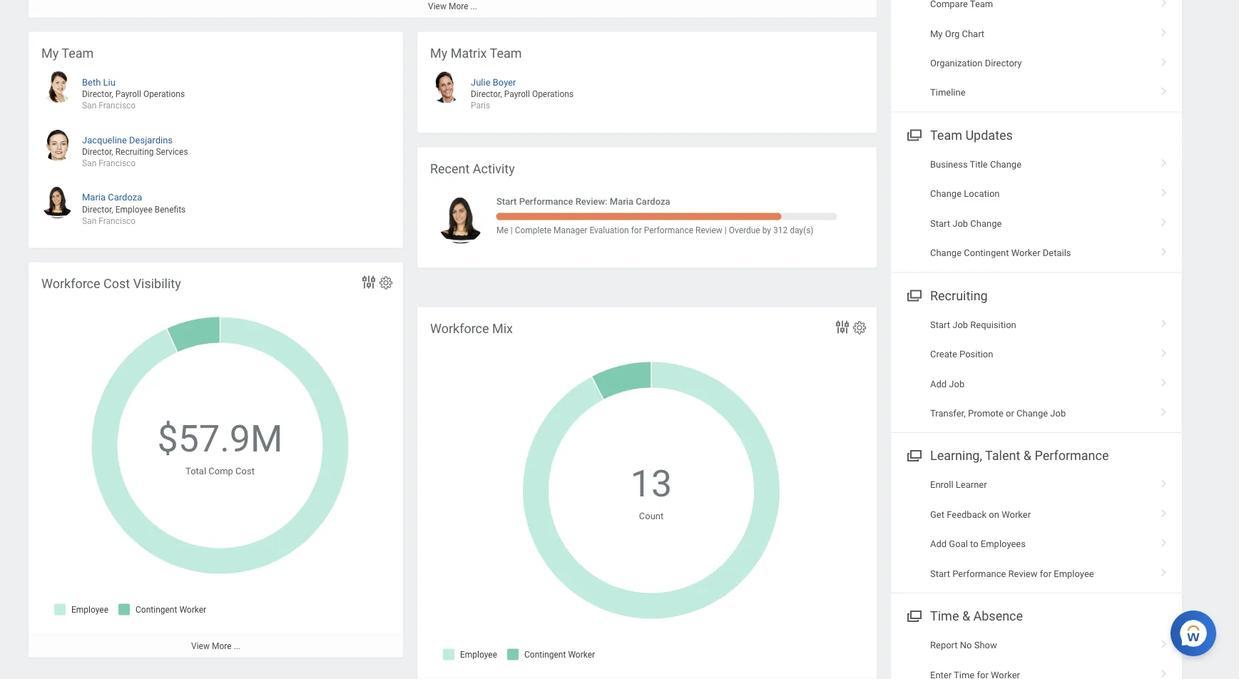 Task type: vqa. For each thing, say whether or not it's contained in the screenshot.
Tasks
no



Task type: describe. For each thing, give the bounding box(es) containing it.
director, for jacqueline
[[82, 147, 113, 157]]

title
[[970, 159, 988, 170]]

overdue
[[729, 226, 760, 235]]

organization directory link
[[891, 48, 1182, 78]]

business
[[930, 159, 968, 170]]

transfer, promote or change job link
[[891, 399, 1182, 428]]

start job requisition link
[[891, 310, 1182, 340]]

list for recruiting
[[891, 310, 1182, 428]]

chart
[[962, 28, 985, 39]]

list for team updates
[[891, 150, 1182, 268]]

change inside "link"
[[1017, 408, 1048, 419]]

add job link
[[891, 369, 1182, 399]]

menu group image for recruiting
[[904, 285, 923, 304]]

my org chart link
[[891, 19, 1182, 48]]

configure and view chart data image for $57.9m
[[360, 274, 377, 291]]

enroll learner
[[930, 480, 987, 490]]

organization
[[930, 58, 983, 68]]

me
[[497, 226, 509, 235]]

cardoza inside recent activity element
[[636, 196, 670, 207]]

job for add job
[[949, 378, 965, 389]]

director, for julie
[[471, 89, 502, 99]]

activity
[[473, 161, 515, 176]]

recruiting inside director, recruiting services san francisco
[[115, 147, 154, 157]]

director, employee benefits san francisco
[[82, 204, 186, 226]]

performance up enroll learner "link"
[[1035, 449, 1109, 464]]

maria inside list item
[[82, 192, 106, 203]]

directory
[[985, 58, 1022, 68]]

maria cardoza list item
[[41, 186, 390, 227]]

chevron right image for timeline
[[1155, 82, 1174, 96]]

enroll learner link
[[891, 470, 1182, 500]]

show
[[974, 640, 997, 651]]

team inside 'element'
[[490, 46, 522, 61]]

recent activity
[[430, 161, 515, 176]]

view more ... for 1st view more ... link from the bottom of the page
[[191, 641, 240, 651]]

$57.9m total comp cost
[[157, 418, 283, 476]]

my matrix team
[[430, 46, 522, 61]]

julie
[[471, 77, 491, 87]]

chevron right image for start job requisition
[[1155, 314, 1174, 329]]

chevron right image for get feedback on worker
[[1155, 504, 1174, 518]]

0 horizontal spatial team
[[62, 46, 94, 61]]

312
[[773, 226, 788, 235]]

maria cardoza link
[[82, 189, 142, 203]]

employee inside director, employee benefits san francisco
[[115, 204, 153, 214]]

start for start job requisition
[[930, 319, 950, 330]]

more inside workforce cost visibility element
[[212, 641, 232, 651]]

start performance review for employee
[[930, 568, 1094, 579]]

my matrix team element
[[417, 32, 877, 133]]

workforce cost visibility
[[41, 276, 181, 291]]

julie boyer
[[471, 77, 516, 87]]

operations for julie boyer
[[532, 89, 574, 99]]

start for start performance review:  maria cardoza
[[497, 196, 517, 207]]

maria cardoza
[[82, 192, 142, 203]]

paris
[[471, 101, 490, 111]]

add job
[[930, 378, 965, 389]]

position
[[960, 349, 994, 360]]

performance up 'complete'
[[519, 196, 573, 207]]

1 vertical spatial employee
[[1054, 568, 1094, 579]]

to
[[970, 539, 979, 549]]

change inside 'link'
[[930, 248, 962, 258]]

team updates
[[930, 128, 1013, 143]]

business title change link
[[891, 150, 1182, 179]]

performance down add goal to employees in the bottom of the page
[[953, 568, 1006, 579]]

san for jacqueline desjardins
[[82, 158, 97, 168]]

change down business
[[930, 188, 962, 199]]

start job change link
[[891, 209, 1182, 238]]

1 view more ... link from the top
[[29, 0, 877, 17]]

on
[[989, 509, 1000, 520]]

chevron right image for start performance review for employee
[[1155, 563, 1174, 578]]

director, payroll operations san francisco
[[82, 89, 185, 111]]

list for learning, talent & performance
[[891, 470, 1182, 589]]

start performance review for employee link
[[891, 559, 1182, 589]]

1 horizontal spatial review
[[1009, 568, 1038, 579]]

configure and view chart data image for 13
[[834, 319, 851, 336]]

director, payroll operations paris
[[471, 89, 574, 111]]

my for my matrix team
[[430, 46, 448, 61]]

report no show list
[[891, 631, 1182, 679]]

chevron right image for change location
[[1155, 183, 1174, 198]]

start performance review:  maria cardoza
[[497, 196, 670, 207]]

liu
[[103, 77, 116, 87]]

goal
[[949, 539, 968, 549]]

start job change
[[930, 218, 1002, 229]]

add for recruiting
[[930, 378, 947, 389]]

julie boyer list item
[[430, 71, 647, 111]]

benefits
[[155, 204, 186, 214]]

view for 1st view more ... link from the bottom of the page
[[191, 641, 210, 651]]

chevron right image for organization directory
[[1155, 53, 1174, 67]]

13 count
[[631, 462, 672, 521]]

get feedback on worker
[[930, 509, 1031, 520]]

view more ... for 1st view more ... link from the top of the page
[[428, 1, 477, 11]]

francisco for desjardins
[[99, 158, 136, 168]]

chevron right image for enroll learner
[[1155, 475, 1174, 489]]

requisition
[[971, 319, 1017, 330]]

or
[[1006, 408, 1015, 419]]

report
[[930, 640, 958, 651]]

13 button
[[631, 459, 674, 509]]

cardoza inside list item
[[108, 192, 142, 203]]

promote
[[968, 408, 1004, 419]]

create position link
[[891, 340, 1182, 369]]

change right title
[[990, 159, 1022, 170]]

chevron right image for my org chart
[[1155, 23, 1174, 37]]

1 chevron right image from the top
[[1155, 0, 1174, 8]]

francisco for liu
[[99, 101, 136, 111]]

... for 1st view more ... link from the top of the page
[[471, 1, 477, 11]]

for inside recent activity element
[[631, 226, 642, 235]]

services
[[156, 147, 188, 157]]

maria inside recent activity element
[[610, 196, 634, 207]]

job for start job change
[[953, 218, 968, 229]]

time & absence
[[930, 609, 1023, 624]]

start for start job change
[[930, 218, 950, 229]]

change up contingent
[[971, 218, 1002, 229]]

$57.9m
[[157, 418, 283, 461]]

menu group image for learning, talent & performance
[[904, 445, 923, 465]]

chevron right image for add job
[[1155, 373, 1174, 388]]

my team
[[41, 46, 94, 61]]

configure workforce cost visibility image
[[378, 275, 394, 291]]

business title change
[[930, 159, 1022, 170]]

chevron right image for add goal to employees
[[1155, 534, 1174, 548]]

employees
[[981, 539, 1026, 549]]

menu group image for time & absence
[[904, 606, 923, 625]]

transfer, promote or change job
[[930, 408, 1066, 419]]

francisco for cardoza
[[99, 216, 136, 226]]

organization directory
[[930, 58, 1022, 68]]

change contingent worker details
[[930, 248, 1071, 258]]

evaluation
[[590, 226, 629, 235]]



Task type: locate. For each thing, give the bounding box(es) containing it.
francisco
[[99, 101, 136, 111], [99, 158, 136, 168], [99, 216, 136, 226]]

job down "create position"
[[949, 378, 965, 389]]

workforce mix element
[[417, 307, 877, 679]]

start down goal
[[930, 568, 950, 579]]

beth liu list item
[[41, 71, 390, 111]]

add for learning, talent & performance
[[930, 539, 947, 549]]

beth
[[82, 77, 101, 87]]

1 vertical spatial workforce
[[430, 321, 489, 336]]

...
[[471, 1, 477, 11], [234, 641, 240, 651]]

no
[[960, 640, 972, 651]]

director, inside director, recruiting services san francisco
[[82, 147, 113, 157]]

workforce cost visibility element
[[29, 262, 403, 658]]

complete
[[515, 226, 552, 235]]

3 chevron right image from the top
[[1155, 183, 1174, 198]]

my for my org chart
[[930, 28, 943, 39]]

1 operations from the left
[[143, 89, 185, 99]]

1 vertical spatial recruiting
[[930, 288, 988, 303]]

menu group image left "team updates"
[[904, 125, 923, 144]]

chevron right image inside create position link
[[1155, 344, 1174, 358]]

worker inside 'link'
[[1012, 248, 1041, 258]]

review:
[[576, 196, 608, 207]]

configure and view chart data image left configure workforce mix icon
[[834, 319, 851, 336]]

cardoza up director, employee benefits san francisco
[[108, 192, 142, 203]]

1 horizontal spatial operations
[[532, 89, 574, 99]]

0 vertical spatial view more ... link
[[29, 0, 877, 17]]

recruiting up the start job requisition
[[930, 288, 988, 303]]

0 vertical spatial worker
[[1012, 248, 1041, 258]]

workforce mix
[[430, 321, 513, 336]]

& right time
[[962, 609, 970, 624]]

chevron right image
[[1155, 0, 1174, 8], [1155, 23, 1174, 37], [1155, 183, 1174, 198], [1155, 213, 1174, 227], [1155, 243, 1174, 257], [1155, 314, 1174, 329], [1155, 373, 1174, 388], [1155, 534, 1174, 548]]

me  |  complete manager evaluation for performance review  |  overdue by 312 day(s)
[[497, 226, 814, 235]]

2 operations from the left
[[532, 89, 574, 99]]

chevron right image inside organization directory link
[[1155, 53, 1174, 67]]

director, for beth
[[82, 89, 113, 99]]

2 san from the top
[[82, 158, 97, 168]]

0 vertical spatial more
[[449, 1, 468, 11]]

my team element
[[29, 32, 403, 248]]

create
[[930, 349, 957, 360]]

chevron right image inside change contingent worker details 'link'
[[1155, 243, 1174, 257]]

8 chevron right image from the top
[[1155, 534, 1174, 548]]

0 horizontal spatial configure and view chart data image
[[360, 274, 377, 291]]

list containing beth liu
[[41, 64, 390, 237]]

chevron right image
[[1155, 53, 1174, 67], [1155, 82, 1174, 96], [1155, 154, 1174, 168], [1155, 344, 1174, 358], [1155, 403, 1174, 417], [1155, 475, 1174, 489], [1155, 504, 1174, 518], [1155, 563, 1174, 578], [1155, 635, 1174, 649], [1155, 665, 1174, 679]]

review left overdue
[[696, 226, 723, 235]]

chevron right image inside the transfer, promote or change job "link"
[[1155, 403, 1174, 417]]

job
[[953, 218, 968, 229], [953, 319, 968, 330], [949, 378, 965, 389], [1051, 408, 1066, 419]]

operations
[[143, 89, 185, 99], [532, 89, 574, 99]]

start for start performance review for employee
[[930, 568, 950, 579]]

configure and view chart data image
[[360, 274, 377, 291], [834, 319, 851, 336]]

francisco down liu on the left of the page
[[99, 101, 136, 111]]

by
[[763, 226, 771, 235]]

chevron right image inside business title change link
[[1155, 154, 1174, 168]]

demo_f070.png image
[[437, 197, 484, 244]]

0 vertical spatial menu group image
[[904, 125, 923, 144]]

menu group image left time
[[904, 606, 923, 625]]

location
[[964, 188, 1000, 199]]

director, recruiting services san francisco
[[82, 147, 188, 168]]

worker left details
[[1012, 248, 1041, 258]]

2 menu group image from the top
[[904, 606, 923, 625]]

1 vertical spatial review
[[1009, 568, 1038, 579]]

0 horizontal spatial for
[[631, 226, 642, 235]]

review down the "add goal to employees" link
[[1009, 568, 1038, 579]]

director, for maria
[[82, 204, 113, 214]]

1 horizontal spatial view more ...
[[428, 1, 477, 11]]

jacqueline desjardins link
[[82, 131, 173, 145]]

0 vertical spatial view more ...
[[428, 1, 477, 11]]

0 horizontal spatial workforce
[[41, 276, 100, 291]]

0 vertical spatial &
[[1024, 449, 1032, 464]]

chevron right image for create position
[[1155, 344, 1174, 358]]

enroll
[[930, 480, 954, 490]]

cost left visibility
[[103, 276, 130, 291]]

view
[[428, 1, 447, 11], [191, 641, 210, 651]]

jacqueline
[[82, 134, 127, 145]]

0 horizontal spatial payroll
[[115, 89, 141, 99]]

| left overdue
[[725, 226, 727, 235]]

2 francisco from the top
[[99, 158, 136, 168]]

view for 1st view more ... link from the top of the page
[[428, 1, 447, 11]]

cost right comp
[[236, 465, 255, 476]]

1 vertical spatial &
[[962, 609, 970, 624]]

for
[[631, 226, 642, 235], [1040, 568, 1052, 579]]

payroll down the boyer
[[504, 89, 530, 99]]

add down create on the right bottom of page
[[930, 378, 947, 389]]

2 vertical spatial francisco
[[99, 216, 136, 226]]

1 vertical spatial add
[[930, 539, 947, 549]]

|
[[511, 226, 513, 235], [725, 226, 727, 235]]

workforce inside workforce mix element
[[430, 321, 489, 336]]

beth liu
[[82, 77, 116, 87]]

cardoza
[[108, 192, 142, 203], [636, 196, 670, 207]]

transfer,
[[930, 408, 966, 419]]

4 chevron right image from the top
[[1155, 344, 1174, 358]]

0 horizontal spatial maria
[[82, 192, 106, 203]]

change location
[[930, 188, 1000, 199]]

1 francisco from the top
[[99, 101, 136, 111]]

maria up director, employee benefits san francisco
[[82, 192, 106, 203]]

1 horizontal spatial ...
[[471, 1, 477, 11]]

0 horizontal spatial review
[[696, 226, 723, 235]]

add goal to employees link
[[891, 529, 1182, 559]]

1 horizontal spatial cardoza
[[636, 196, 670, 207]]

my
[[930, 28, 943, 39], [41, 46, 59, 61], [430, 46, 448, 61]]

job for start job requisition
[[953, 319, 968, 330]]

review
[[696, 226, 723, 235], [1009, 568, 1038, 579]]

chevron right image inside start job requisition link
[[1155, 314, 1174, 329]]

view more ... link
[[29, 0, 877, 17], [29, 634, 403, 658]]

employee down maria cardoza on the left
[[115, 204, 153, 214]]

1 horizontal spatial for
[[1040, 568, 1052, 579]]

chevron right image for business title change
[[1155, 154, 1174, 168]]

0 vertical spatial menu group image
[[904, 285, 923, 304]]

change location link
[[891, 179, 1182, 209]]

1 horizontal spatial recruiting
[[930, 288, 988, 303]]

san for beth liu
[[82, 101, 97, 111]]

1 vertical spatial worker
[[1002, 509, 1031, 520]]

0 horizontal spatial ...
[[234, 641, 240, 651]]

13
[[631, 462, 672, 506]]

start down change location
[[930, 218, 950, 229]]

learner
[[956, 480, 987, 490]]

1 vertical spatial for
[[1040, 568, 1052, 579]]

francisco down jacqueline desjardins
[[99, 158, 136, 168]]

0 horizontal spatial |
[[511, 226, 513, 235]]

list inside my team element
[[41, 64, 390, 237]]

0 horizontal spatial employee
[[115, 204, 153, 214]]

talent
[[985, 449, 1021, 464]]

1 horizontal spatial employee
[[1054, 568, 1094, 579]]

chevron right image for start job change
[[1155, 213, 1174, 227]]

0 horizontal spatial more
[[212, 641, 232, 651]]

1 payroll from the left
[[115, 89, 141, 99]]

1 horizontal spatial team
[[490, 46, 522, 61]]

director, inside director, employee benefits san francisco
[[82, 204, 113, 214]]

| right me
[[511, 226, 513, 235]]

0 vertical spatial recruiting
[[115, 147, 154, 157]]

1 vertical spatial more
[[212, 641, 232, 651]]

1 horizontal spatial more
[[449, 1, 468, 11]]

view inside workforce cost visibility element
[[191, 641, 210, 651]]

1 horizontal spatial configure and view chart data image
[[834, 319, 851, 336]]

1 | from the left
[[511, 226, 513, 235]]

0 vertical spatial cost
[[103, 276, 130, 291]]

desjardins
[[129, 134, 173, 145]]

payroll inside director, payroll operations paris
[[504, 89, 530, 99]]

job up "create position"
[[953, 319, 968, 330]]

0 horizontal spatial recruiting
[[115, 147, 154, 157]]

1 vertical spatial san
[[82, 158, 97, 168]]

worker right on
[[1002, 509, 1031, 520]]

change down start job change
[[930, 248, 962, 258]]

director, down beth liu
[[82, 89, 113, 99]]

3 san from the top
[[82, 216, 97, 226]]

report no show link
[[891, 631, 1182, 660]]

1 vertical spatial ...
[[234, 641, 240, 651]]

8 chevron right image from the top
[[1155, 563, 1174, 578]]

jacqueline desjardins list item
[[41, 129, 390, 169]]

menu group image
[[904, 285, 923, 304], [904, 445, 923, 465]]

workforce for 13
[[430, 321, 489, 336]]

add
[[930, 378, 947, 389], [930, 539, 947, 549]]

san inside director, recruiting services san francisco
[[82, 158, 97, 168]]

boyer
[[493, 77, 516, 87]]

san down maria cardoza on the left
[[82, 216, 97, 226]]

0 horizontal spatial &
[[962, 609, 970, 624]]

employee down the "add goal to employees" link
[[1054, 568, 1094, 579]]

change contingent worker details link
[[891, 238, 1182, 268]]

san inside director, payroll operations san francisco
[[82, 101, 97, 111]]

start up me
[[497, 196, 517, 207]]

7 chevron right image from the top
[[1155, 504, 1174, 518]]

start job requisition
[[930, 319, 1017, 330]]

san down jacqueline
[[82, 158, 97, 168]]

list containing start job requisition
[[891, 310, 1182, 428]]

my inside my team element
[[41, 46, 59, 61]]

configure and view chart data image left 'configure workforce cost visibility' 'image'
[[360, 274, 377, 291]]

payroll down liu on the left of the page
[[115, 89, 141, 99]]

1 vertical spatial cost
[[236, 465, 255, 476]]

my for my team
[[41, 46, 59, 61]]

julie boyer link
[[471, 74, 516, 87]]

list containing enroll learner
[[891, 470, 1182, 589]]

chevron right image for change contingent worker details
[[1155, 243, 1174, 257]]

1 horizontal spatial |
[[725, 226, 727, 235]]

updates
[[966, 128, 1013, 143]]

day(s)
[[790, 226, 814, 235]]

0 vertical spatial francisco
[[99, 101, 136, 111]]

my inside my org chart link
[[930, 28, 943, 39]]

2 chevron right image from the top
[[1155, 82, 1174, 96]]

add goal to employees
[[930, 539, 1026, 549]]

2 horizontal spatial team
[[930, 128, 963, 143]]

list
[[891, 0, 1182, 107], [41, 64, 390, 237], [891, 150, 1182, 268], [891, 310, 1182, 428], [891, 470, 1182, 589]]

timeline link
[[891, 78, 1182, 107]]

1 vertical spatial view more ...
[[191, 641, 240, 651]]

0 vertical spatial configure and view chart data image
[[360, 274, 377, 291]]

start up create on the right bottom of page
[[930, 319, 950, 330]]

2 vertical spatial san
[[82, 216, 97, 226]]

2 menu group image from the top
[[904, 445, 923, 465]]

5 chevron right image from the top
[[1155, 403, 1174, 417]]

san for maria cardoza
[[82, 216, 97, 226]]

menu group image
[[904, 125, 923, 144], [904, 606, 923, 625]]

chevron right image inside get feedback on worker link
[[1155, 504, 1174, 518]]

create position
[[930, 349, 994, 360]]

1 horizontal spatial maria
[[610, 196, 634, 207]]

4 chevron right image from the top
[[1155, 213, 1174, 227]]

0 vertical spatial ...
[[471, 1, 477, 11]]

chevron right image inside enroll learner "link"
[[1155, 475, 1174, 489]]

change right or
[[1017, 408, 1048, 419]]

change
[[990, 159, 1022, 170], [930, 188, 962, 199], [971, 218, 1002, 229], [930, 248, 962, 258], [1017, 408, 1048, 419]]

time
[[930, 609, 959, 624]]

1 vertical spatial view more ... link
[[29, 634, 403, 658]]

operations for beth liu
[[143, 89, 185, 99]]

2 payroll from the left
[[504, 89, 530, 99]]

0 vertical spatial workforce
[[41, 276, 100, 291]]

0 vertical spatial for
[[631, 226, 642, 235]]

operations inside director, payroll operations san francisco
[[143, 89, 185, 99]]

team up the boyer
[[490, 46, 522, 61]]

chevron right image inside change location link
[[1155, 183, 1174, 198]]

2 add from the top
[[930, 539, 947, 549]]

configure workforce mix image
[[852, 320, 868, 336]]

chevron right image inside the 'timeline' link
[[1155, 82, 1174, 96]]

director, up paris
[[471, 89, 502, 99]]

for down the "add goal to employees" link
[[1040, 568, 1052, 579]]

job inside "link"
[[1051, 408, 1066, 419]]

& right talent on the right of the page
[[1024, 449, 1032, 464]]

director,
[[82, 89, 113, 99], [471, 89, 502, 99], [82, 147, 113, 157], [82, 204, 113, 214]]

chevron right image inside report no show link
[[1155, 635, 1174, 649]]

report no show
[[930, 640, 997, 651]]

2 horizontal spatial my
[[930, 28, 943, 39]]

director, inside director, payroll operations paris
[[471, 89, 502, 99]]

1 horizontal spatial &
[[1024, 449, 1032, 464]]

1 san from the top
[[82, 101, 97, 111]]

comp
[[209, 465, 233, 476]]

0 vertical spatial view
[[428, 1, 447, 11]]

... inside workforce cost visibility element
[[234, 641, 240, 651]]

0 vertical spatial review
[[696, 226, 723, 235]]

6 chevron right image from the top
[[1155, 475, 1174, 489]]

total
[[186, 465, 206, 476]]

director, down maria cardoza on the left
[[82, 204, 113, 214]]

review inside recent activity element
[[696, 226, 723, 235]]

0 horizontal spatial cost
[[103, 276, 130, 291]]

10 chevron right image from the top
[[1155, 665, 1174, 679]]

menu group image for team updates
[[904, 125, 923, 144]]

view more ... inside workforce cost visibility element
[[191, 641, 240, 651]]

workforce for $57.9m
[[41, 276, 100, 291]]

1 horizontal spatial workforce
[[430, 321, 489, 336]]

start inside recent activity element
[[497, 196, 517, 207]]

1 horizontal spatial view
[[428, 1, 447, 11]]

3 francisco from the top
[[99, 216, 136, 226]]

chevron right image inside 'add job' link
[[1155, 373, 1174, 388]]

job down 'add job' link
[[1051, 408, 1066, 419]]

worker
[[1012, 248, 1041, 258], [1002, 509, 1031, 520]]

san inside director, employee benefits san francisco
[[82, 216, 97, 226]]

0 horizontal spatial operations
[[143, 89, 185, 99]]

0 horizontal spatial cardoza
[[108, 192, 142, 203]]

get
[[930, 509, 945, 520]]

chevron right image inside the "add goal to employees" link
[[1155, 534, 1174, 548]]

1 horizontal spatial my
[[430, 46, 448, 61]]

1 horizontal spatial payroll
[[504, 89, 530, 99]]

chevron right image inside start performance review for employee link
[[1155, 563, 1174, 578]]

7 chevron right image from the top
[[1155, 373, 1174, 388]]

jacqueline desjardins
[[82, 134, 173, 145]]

team up business
[[930, 128, 963, 143]]

2 view more ... link from the top
[[29, 634, 403, 658]]

for right evaluation
[[631, 226, 642, 235]]

payroll for liu
[[115, 89, 141, 99]]

configure and view chart data image inside workforce mix element
[[834, 319, 851, 336]]

workforce
[[41, 276, 100, 291], [430, 321, 489, 336]]

view more ...
[[428, 1, 477, 11], [191, 641, 240, 651]]

list containing business title change
[[891, 150, 1182, 268]]

... for 1st view more ... link from the bottom of the page
[[234, 641, 240, 651]]

director, down jacqueline
[[82, 147, 113, 157]]

san down beth
[[82, 101, 97, 111]]

0 vertical spatial san
[[82, 101, 97, 111]]

list containing my org chart
[[891, 0, 1182, 107]]

recent
[[430, 161, 470, 176]]

feedback
[[947, 509, 987, 520]]

payroll inside director, payroll operations san francisco
[[115, 89, 141, 99]]

beth liu link
[[82, 74, 116, 87]]

configure and view chart data image inside workforce cost visibility element
[[360, 274, 377, 291]]

org
[[945, 28, 960, 39]]

1 horizontal spatial cost
[[236, 465, 255, 476]]

cardoza up me  |  complete manager evaluation for performance review  |  overdue by 312 day(s)
[[636, 196, 670, 207]]

team up beth
[[62, 46, 94, 61]]

get feedback on worker link
[[891, 500, 1182, 529]]

chevron right image for transfer, promote or change job
[[1155, 403, 1174, 417]]

my inside the my matrix team 'element'
[[430, 46, 448, 61]]

payroll for boyer
[[504, 89, 530, 99]]

1 vertical spatial menu group image
[[904, 445, 923, 465]]

1 menu group image from the top
[[904, 285, 923, 304]]

0 horizontal spatial view more ...
[[191, 641, 240, 651]]

manager
[[554, 226, 588, 235]]

recruiting down jacqueline desjardins
[[115, 147, 154, 157]]

chevron right image inside start job change link
[[1155, 213, 1174, 227]]

job down change location
[[953, 218, 968, 229]]

1 chevron right image from the top
[[1155, 53, 1174, 67]]

maria right "review:" on the left top of the page
[[610, 196, 634, 207]]

5 chevron right image from the top
[[1155, 243, 1174, 257]]

timeline
[[930, 87, 966, 98]]

recent activity element
[[417, 147, 877, 268]]

1 vertical spatial francisco
[[99, 158, 136, 168]]

0 horizontal spatial my
[[41, 46, 59, 61]]

1 vertical spatial configure and view chart data image
[[834, 319, 851, 336]]

0 vertical spatial add
[[930, 378, 947, 389]]

workforce inside workforce cost visibility element
[[41, 276, 100, 291]]

add left goal
[[930, 539, 947, 549]]

my org chart
[[930, 28, 985, 39]]

learning, talent & performance
[[930, 449, 1109, 464]]

9 chevron right image from the top
[[1155, 635, 1174, 649]]

director, inside director, payroll operations san francisco
[[82, 89, 113, 99]]

1 menu group image from the top
[[904, 125, 923, 144]]

2 | from the left
[[725, 226, 727, 235]]

contingent
[[964, 248, 1009, 258]]

details
[[1043, 248, 1071, 258]]

1 vertical spatial view
[[191, 641, 210, 651]]

performance right evaluation
[[644, 226, 694, 235]]

chevron right image inside my org chart link
[[1155, 23, 1174, 37]]

francisco inside director, employee benefits san francisco
[[99, 216, 136, 226]]

0 horizontal spatial view
[[191, 641, 210, 651]]

1 vertical spatial menu group image
[[904, 606, 923, 625]]

francisco inside director, recruiting services san francisco
[[99, 158, 136, 168]]

operations inside director, payroll operations paris
[[532, 89, 574, 99]]

0 vertical spatial employee
[[115, 204, 153, 214]]

francisco down maria cardoza on the left
[[99, 216, 136, 226]]

mix
[[492, 321, 513, 336]]

cost inside $57.9m total comp cost
[[236, 465, 255, 476]]

matrix
[[451, 46, 487, 61]]

count
[[639, 510, 664, 521]]

francisco inside director, payroll operations san francisco
[[99, 101, 136, 111]]

2 chevron right image from the top
[[1155, 23, 1174, 37]]

3 chevron right image from the top
[[1155, 154, 1174, 168]]

chevron right image for report no show
[[1155, 635, 1174, 649]]

1 add from the top
[[930, 378, 947, 389]]

6 chevron right image from the top
[[1155, 314, 1174, 329]]



